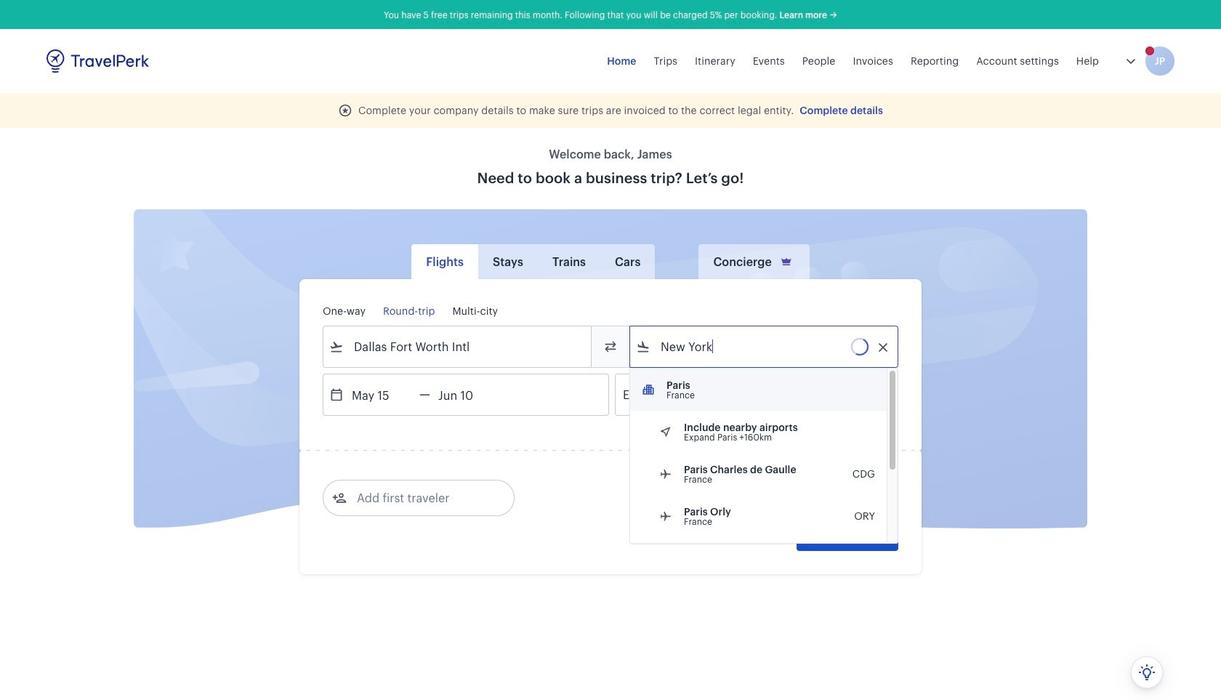 Task type: locate. For each thing, give the bounding box(es) containing it.
Add first traveler search field
[[347, 486, 498, 510]]

To search field
[[651, 335, 879, 358]]

Depart text field
[[344, 374, 419, 415]]



Task type: describe. For each thing, give the bounding box(es) containing it.
Return text field
[[430, 374, 506, 415]]

From search field
[[344, 335, 572, 358]]



